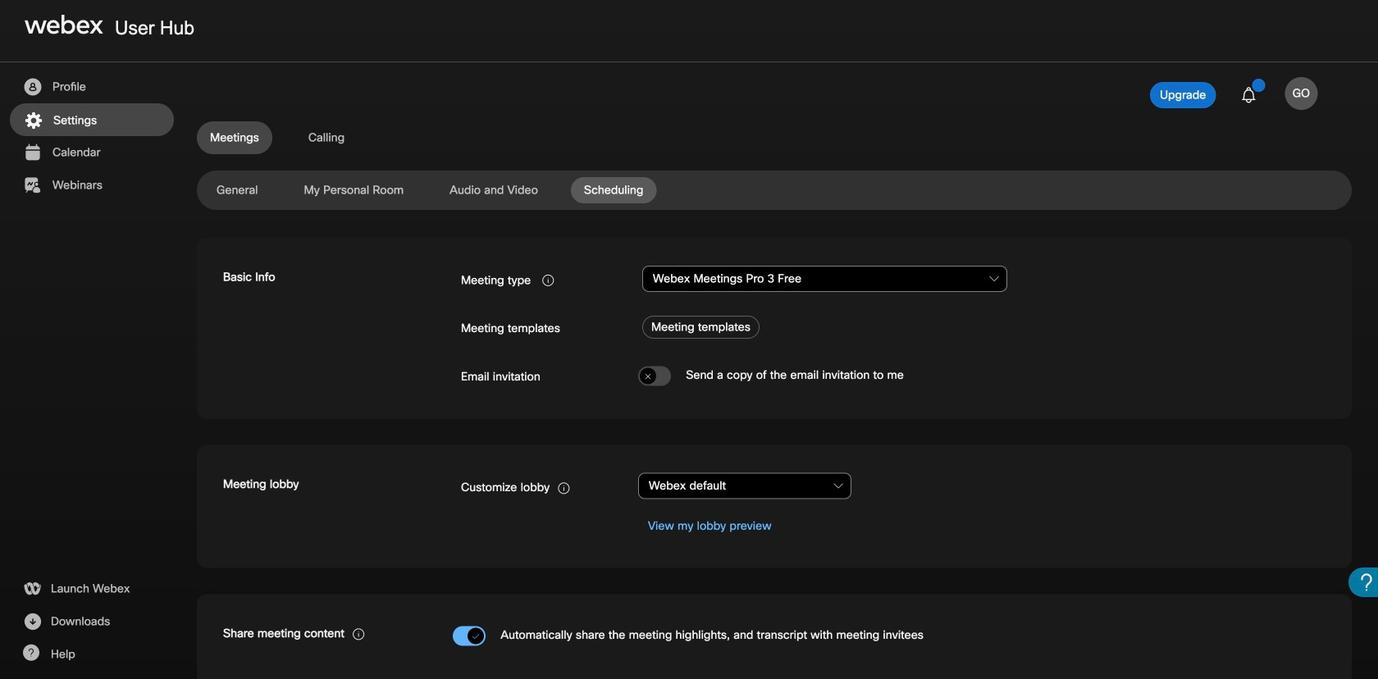 Task type: locate. For each thing, give the bounding box(es) containing it.
1 tab list from the top
[[197, 121, 1353, 154]]

mds webinar_filled image
[[22, 176, 43, 195]]

mds settings_filled image
[[23, 111, 43, 130]]

1 vertical spatial tab list
[[197, 177, 1353, 204]]

0 vertical spatial tab list
[[197, 121, 1353, 154]]

ng help active image
[[22, 645, 39, 662]]

cisco webex image
[[25, 15, 103, 34]]

2 tab list from the top
[[197, 177, 1353, 204]]

tab list
[[197, 121, 1353, 154], [197, 177, 1353, 204]]

mds cancel_bold image
[[644, 371, 652, 382]]

mds check_bold image
[[472, 632, 480, 642]]



Task type: describe. For each thing, give the bounding box(es) containing it.
mds webex helix filled image
[[22, 579, 42, 599]]

mds meetings_filled image
[[22, 143, 43, 163]]

mds content download_filled image
[[22, 612, 43, 632]]

mds people circle_filled image
[[22, 77, 43, 97]]



